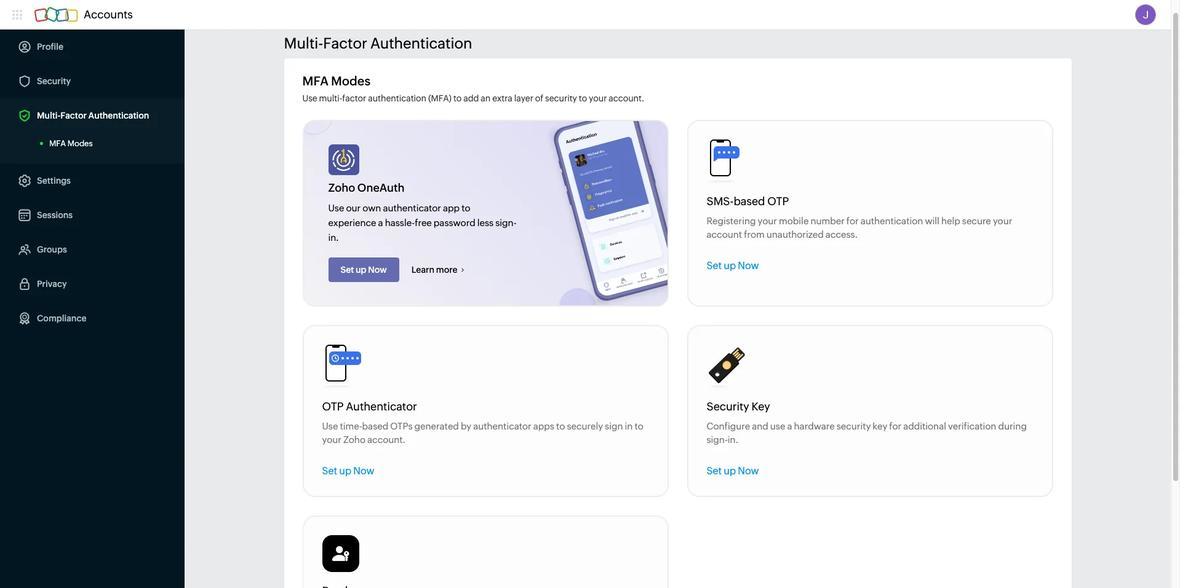 Task type: describe. For each thing, give the bounding box(es) containing it.
your right secure
[[993, 216, 1012, 226]]

during
[[998, 422, 1027, 432]]

now for sms-
[[738, 260, 759, 272]]

in. inside configure and use a hardware security key for additional verification during sign-in.
[[728, 435, 738, 446]]

to left add
[[453, 94, 462, 103]]

up for otp
[[339, 466, 351, 478]]

profile
[[37, 42, 63, 52]]

0 vertical spatial zoho
[[328, 182, 355, 194]]

own
[[363, 203, 381, 214]]

0 horizontal spatial factor
[[60, 111, 87, 121]]

to right in
[[635, 422, 644, 432]]

zoho oneauth
[[328, 182, 405, 194]]

1 horizontal spatial multi-factor authentication
[[284, 35, 472, 52]]

to inside use our own authenticator app to experience a hassle-free password less sign- in.
[[462, 203, 470, 214]]

(mfa)
[[428, 94, 452, 103]]

multi-
[[319, 94, 342, 103]]

zoho inside use time-based otps generated by authenticator apps to securely sign in to your zoho account.
[[343, 435, 365, 446]]

apps
[[533, 422, 554, 432]]

sign- inside use our own authenticator app to experience a hassle-free password less sign- in.
[[495, 218, 517, 228]]

set up now for security
[[707, 466, 759, 478]]

learn
[[411, 265, 434, 275]]

authenticator inside use our own authenticator app to experience a hassle-free password less sign- in.
[[383, 203, 441, 214]]

otps
[[390, 422, 413, 432]]

1 horizontal spatial authentication
[[370, 35, 472, 52]]

hardware
[[794, 422, 835, 432]]

set for security
[[707, 466, 722, 478]]

security for security
[[37, 76, 71, 86]]

authenticator
[[346, 401, 417, 414]]

security for security key
[[707, 401, 749, 414]]

time-
[[340, 422, 362, 432]]

for inside registering your mobile number for authentication will help secure your account from unauthorized access.
[[847, 216, 859, 226]]

1 vertical spatial multi-
[[37, 111, 60, 121]]

1 horizontal spatial based
[[734, 195, 765, 208]]

access.
[[826, 230, 858, 240]]

1 vertical spatial multi-factor authentication
[[37, 111, 149, 121]]

sessions
[[37, 210, 73, 220]]

up down experience
[[356, 265, 366, 275]]

now for security
[[738, 466, 759, 478]]

free
[[415, 218, 432, 228]]

configure and use a hardware security key for additional verification during sign-in.
[[707, 422, 1027, 446]]

a inside use our own authenticator app to experience a hassle-free password less sign- in.
[[378, 218, 383, 228]]

sign- inside configure and use a hardware security key for additional verification during sign-in.
[[707, 435, 728, 446]]

in
[[625, 422, 633, 432]]

of
[[535, 94, 543, 103]]

otp authenticator
[[322, 401, 417, 414]]

groups
[[37, 245, 67, 255]]

extra
[[492, 94, 512, 103]]

security key
[[707, 401, 770, 414]]

now for otp
[[353, 466, 374, 478]]

and
[[752, 422, 768, 432]]

mfa for mfa modes
[[49, 139, 66, 148]]

to right apps
[[556, 422, 565, 432]]

set up now for otp
[[322, 466, 374, 478]]

hassle-
[[385, 218, 415, 228]]

factor
[[342, 94, 366, 103]]

set up now for sms-
[[707, 260, 759, 272]]

set up now down experience
[[341, 265, 387, 275]]

use inside mfa modes use multi-factor authentication (mfa) to add an extra layer of security to your account.
[[302, 94, 317, 103]]

set for otp
[[322, 466, 337, 478]]

sms-based otp
[[707, 195, 789, 208]]

layer
[[514, 94, 533, 103]]

up for sms-
[[724, 260, 736, 272]]

a inside configure and use a hardware security key for additional verification during sign-in.
[[787, 422, 792, 432]]

sign
[[605, 422, 623, 432]]

registering
[[707, 216, 756, 226]]

0 vertical spatial otp
[[767, 195, 789, 208]]

0 vertical spatial multi-
[[284, 35, 323, 52]]

use for use time-based otps generated by authenticator apps to securely sign in to your zoho account.
[[322, 422, 338, 432]]

by
[[461, 422, 471, 432]]

an
[[481, 94, 491, 103]]

verification
[[948, 422, 997, 432]]

from
[[744, 230, 765, 240]]



Task type: vqa. For each thing, say whether or not it's contained in the screenshot.
GROUPS
yes



Task type: locate. For each thing, give the bounding box(es) containing it.
your down time-
[[322, 435, 341, 446]]

authentication inside registering your mobile number for authentication will help secure your account from unauthorized access.
[[861, 216, 923, 226]]

mfa modes use multi-factor authentication (mfa) to add an extra layer of security to your account.
[[302, 74, 644, 103]]

for right key
[[889, 422, 902, 432]]

otp up time-
[[322, 401, 344, 414]]

up for security
[[724, 466, 736, 478]]

account
[[707, 230, 742, 240]]

security down profile on the top left of page
[[37, 76, 71, 86]]

accounts
[[84, 8, 133, 21]]

1 vertical spatial authentication
[[861, 216, 923, 226]]

for up access. on the top of page
[[847, 216, 859, 226]]

your up from
[[758, 216, 777, 226]]

0 horizontal spatial multi-
[[37, 111, 60, 121]]

0 horizontal spatial account.
[[367, 435, 405, 446]]

1 vertical spatial use
[[328, 203, 344, 214]]

security left key
[[837, 422, 871, 432]]

to
[[453, 94, 462, 103], [579, 94, 587, 103], [462, 203, 470, 214], [556, 422, 565, 432], [635, 422, 644, 432]]

0 horizontal spatial a
[[378, 218, 383, 228]]

1 horizontal spatial account.
[[609, 94, 644, 103]]

2 vertical spatial use
[[322, 422, 338, 432]]

0 horizontal spatial sign-
[[495, 218, 517, 228]]

0 horizontal spatial authentication
[[368, 94, 426, 103]]

0 horizontal spatial mfa
[[49, 139, 66, 148]]

1 horizontal spatial factor
[[323, 35, 367, 52]]

additional
[[903, 422, 946, 432]]

zoho up our
[[328, 182, 355, 194]]

your
[[589, 94, 607, 103], [758, 216, 777, 226], [993, 216, 1012, 226], [322, 435, 341, 446]]

for inside configure and use a hardware security key for additional verification during sign-in.
[[889, 422, 902, 432]]

modes up settings
[[67, 139, 93, 148]]

0 vertical spatial sign-
[[495, 218, 517, 228]]

security right of
[[545, 94, 577, 103]]

0 vertical spatial multi-factor authentication
[[284, 35, 472, 52]]

otp up mobile on the right top of page
[[767, 195, 789, 208]]

mfa modes
[[49, 139, 93, 148]]

factor up factor at left top
[[323, 35, 367, 52]]

authenticator inside use time-based otps generated by authenticator apps to securely sign in to your zoho account.
[[473, 422, 531, 432]]

use inside use time-based otps generated by authenticator apps to securely sign in to your zoho account.
[[322, 422, 338, 432]]

modes
[[331, 74, 371, 88], [67, 139, 93, 148]]

modes inside mfa modes use multi-factor authentication (mfa) to add an extra layer of security to your account.
[[331, 74, 371, 88]]

authenticator
[[383, 203, 441, 214], [473, 422, 531, 432]]

security up configure
[[707, 401, 749, 414]]

based inside use time-based otps generated by authenticator apps to securely sign in to your zoho account.
[[362, 422, 388, 432]]

1 horizontal spatial for
[[889, 422, 902, 432]]

now down from
[[738, 260, 759, 272]]

0 horizontal spatial in.
[[328, 233, 339, 243]]

multi-factor authentication
[[284, 35, 472, 52], [37, 111, 149, 121]]

add
[[463, 94, 479, 103]]

help
[[941, 216, 960, 226]]

sign- down configure
[[707, 435, 728, 446]]

sign-
[[495, 218, 517, 228], [707, 435, 728, 446]]

set
[[707, 260, 722, 272], [341, 265, 354, 275], [322, 466, 337, 478], [707, 466, 722, 478]]

key
[[873, 422, 887, 432]]

oneauth
[[357, 182, 405, 194]]

1 horizontal spatial security
[[707, 401, 749, 414]]

use time-based otps generated by authenticator apps to securely sign in to your zoho account.
[[322, 422, 644, 446]]

1 horizontal spatial in.
[[728, 435, 738, 446]]

1 vertical spatial factor
[[60, 111, 87, 121]]

settings
[[37, 176, 71, 186]]

security
[[545, 94, 577, 103], [837, 422, 871, 432]]

set up now down configure
[[707, 466, 759, 478]]

use for use our own authenticator app to experience a hassle-free password less sign- in.
[[328, 203, 344, 214]]

factor up mfa modes
[[60, 111, 87, 121]]

use left our
[[328, 203, 344, 214]]

password
[[434, 218, 475, 228]]

use our own authenticator app to experience a hassle-free password less sign- in.
[[328, 203, 517, 243]]

authenticator up free
[[383, 203, 441, 214]]

0 horizontal spatial modes
[[67, 139, 93, 148]]

0 vertical spatial authentication
[[368, 94, 426, 103]]

1 vertical spatial mfa
[[49, 139, 66, 148]]

up down account
[[724, 260, 736, 272]]

modes for mfa modes
[[67, 139, 93, 148]]

secure
[[962, 216, 991, 226]]

1 vertical spatial for
[[889, 422, 902, 432]]

configure
[[707, 422, 750, 432]]

authentication for modes
[[368, 94, 426, 103]]

0 vertical spatial use
[[302, 94, 317, 103]]

0 vertical spatial a
[[378, 218, 383, 228]]

1 horizontal spatial a
[[787, 422, 792, 432]]

multi-factor authentication up factor at left top
[[284, 35, 472, 52]]

based up 'registering'
[[734, 195, 765, 208]]

sms-
[[707, 195, 734, 208]]

compliance
[[37, 314, 86, 324]]

security inside configure and use a hardware security key for additional verification during sign-in.
[[837, 422, 871, 432]]

1 horizontal spatial multi-
[[284, 35, 323, 52]]

in. inside use our own authenticator app to experience a hassle-free password less sign- in.
[[328, 233, 339, 243]]

1 vertical spatial otp
[[322, 401, 344, 414]]

0 horizontal spatial authentication
[[88, 111, 149, 121]]

1 vertical spatial a
[[787, 422, 792, 432]]

use left multi-
[[302, 94, 317, 103]]

1 vertical spatial in.
[[728, 435, 738, 446]]

1 vertical spatial security
[[837, 422, 871, 432]]

1 horizontal spatial authenticator
[[473, 422, 531, 432]]

mfa for mfa modes use multi-factor authentication (mfa) to add an extra layer of security to your account.
[[302, 74, 329, 88]]

1 vertical spatial zoho
[[343, 435, 365, 446]]

zoho
[[328, 182, 355, 194], [343, 435, 365, 446]]

mfa
[[302, 74, 329, 88], [49, 139, 66, 148]]

mfa inside mfa modes use multi-factor authentication (mfa) to add an extra layer of security to your account.
[[302, 74, 329, 88]]

set for sms-
[[707, 260, 722, 272]]

now
[[738, 260, 759, 272], [368, 265, 387, 275], [353, 466, 374, 478], [738, 466, 759, 478]]

otp
[[767, 195, 789, 208], [322, 401, 344, 414]]

0 vertical spatial factor
[[323, 35, 367, 52]]

authentication for your
[[861, 216, 923, 226]]

0 vertical spatial for
[[847, 216, 859, 226]]

1 vertical spatial authentication
[[88, 111, 149, 121]]

experience
[[328, 218, 376, 228]]

for
[[847, 216, 859, 226], [889, 422, 902, 432]]

registering your mobile number for authentication will help secure your account from unauthorized access.
[[707, 216, 1012, 240]]

0 horizontal spatial for
[[847, 216, 859, 226]]

0 vertical spatial mfa
[[302, 74, 329, 88]]

in. down configure
[[728, 435, 738, 446]]

0 horizontal spatial authenticator
[[383, 203, 441, 214]]

set up now
[[707, 260, 759, 272], [341, 265, 387, 275], [322, 466, 374, 478], [707, 466, 759, 478]]

learn more
[[411, 265, 458, 275]]

security inside mfa modes use multi-factor authentication (mfa) to add an extra layer of security to your account.
[[545, 94, 577, 103]]

security
[[37, 76, 71, 86], [707, 401, 749, 414]]

1 horizontal spatial sign-
[[707, 435, 728, 446]]

use left time-
[[322, 422, 338, 432]]

1 vertical spatial sign-
[[707, 435, 728, 446]]

1 horizontal spatial otp
[[767, 195, 789, 208]]

0 horizontal spatial based
[[362, 422, 388, 432]]

0 vertical spatial account.
[[609, 94, 644, 103]]

based
[[734, 195, 765, 208], [362, 422, 388, 432]]

zoho down time-
[[343, 435, 365, 446]]

your right of
[[589, 94, 607, 103]]

key
[[752, 401, 770, 414]]

0 horizontal spatial security
[[37, 76, 71, 86]]

up down configure
[[724, 466, 736, 478]]

0 vertical spatial security
[[37, 76, 71, 86]]

set up now down time-
[[322, 466, 374, 478]]

securely
[[567, 422, 603, 432]]

now down time-
[[353, 466, 374, 478]]

use
[[302, 94, 317, 103], [328, 203, 344, 214], [322, 422, 338, 432]]

set up now down account
[[707, 260, 759, 272]]

0 vertical spatial based
[[734, 195, 765, 208]]

in. down experience
[[328, 233, 339, 243]]

multi- up multi-
[[284, 35, 323, 52]]

authenticator right by
[[473, 422, 531, 432]]

to right "app" on the top
[[462, 203, 470, 214]]

now down and
[[738, 466, 759, 478]]

up
[[724, 260, 736, 272], [356, 265, 366, 275], [339, 466, 351, 478], [724, 466, 736, 478]]

1 horizontal spatial authentication
[[861, 216, 923, 226]]

0 vertical spatial authentication
[[370, 35, 472, 52]]

your inside use time-based otps generated by authenticator apps to securely sign in to your zoho account.
[[322, 435, 341, 446]]

1 vertical spatial security
[[707, 401, 749, 414]]

unauthorized
[[767, 230, 824, 240]]

modes for mfa modes use multi-factor authentication (mfa) to add an extra layer of security to your account.
[[331, 74, 371, 88]]

use inside use our own authenticator app to experience a hassle-free password less sign- in.
[[328, 203, 344, 214]]

now left learn
[[368, 265, 387, 275]]

our
[[346, 203, 361, 214]]

a down 'own'
[[378, 218, 383, 228]]

1 vertical spatial account.
[[367, 435, 405, 446]]

authentication left will
[[861, 216, 923, 226]]

0 horizontal spatial otp
[[322, 401, 344, 414]]

account. inside mfa modes use multi-factor authentication (mfa) to add an extra layer of security to your account.
[[609, 94, 644, 103]]

multi- up mfa modes
[[37, 111, 60, 121]]

privacy
[[37, 279, 67, 289]]

sign- right less
[[495, 218, 517, 228]]

your inside mfa modes use multi-factor authentication (mfa) to add an extra layer of security to your account.
[[589, 94, 607, 103]]

authentication inside mfa modes use multi-factor authentication (mfa) to add an extra layer of security to your account.
[[368, 94, 426, 103]]

modes up factor at left top
[[331, 74, 371, 88]]

1 horizontal spatial modes
[[331, 74, 371, 88]]

a right use at the bottom
[[787, 422, 792, 432]]

mobile
[[779, 216, 809, 226]]

account. inside use time-based otps generated by authenticator apps to securely sign in to your zoho account.
[[367, 435, 405, 446]]

account.
[[609, 94, 644, 103], [367, 435, 405, 446]]

to right of
[[579, 94, 587, 103]]

1 vertical spatial authenticator
[[473, 422, 531, 432]]

app
[[443, 203, 460, 214]]

based down otp authenticator
[[362, 422, 388, 432]]

will
[[925, 216, 940, 226]]

1 vertical spatial based
[[362, 422, 388, 432]]

0 horizontal spatial security
[[545, 94, 577, 103]]

authentication
[[368, 94, 426, 103], [861, 216, 923, 226]]

factor
[[323, 35, 367, 52], [60, 111, 87, 121]]

mfa up multi-
[[302, 74, 329, 88]]

0 vertical spatial authenticator
[[383, 203, 441, 214]]

0 vertical spatial security
[[545, 94, 577, 103]]

mfa up settings
[[49, 139, 66, 148]]

multi-factor authentication up mfa modes
[[37, 111, 149, 121]]

more
[[436, 265, 458, 275]]

authentication
[[370, 35, 472, 52], [88, 111, 149, 121]]

0 horizontal spatial multi-factor authentication
[[37, 111, 149, 121]]

authentication left (mfa) on the left top of page
[[368, 94, 426, 103]]

1 horizontal spatial mfa
[[302, 74, 329, 88]]

1 vertical spatial modes
[[67, 139, 93, 148]]

generated
[[414, 422, 459, 432]]

less
[[477, 218, 494, 228]]

authentication up (mfa) on the left top of page
[[370, 35, 472, 52]]

use
[[770, 422, 785, 432]]

0 vertical spatial in.
[[328, 233, 339, 243]]

up down time-
[[339, 466, 351, 478]]

a
[[378, 218, 383, 228], [787, 422, 792, 432]]

authentication up mfa modes
[[88, 111, 149, 121]]

0 vertical spatial modes
[[331, 74, 371, 88]]

multi-
[[284, 35, 323, 52], [37, 111, 60, 121]]

number
[[811, 216, 845, 226]]

1 horizontal spatial security
[[837, 422, 871, 432]]

in.
[[328, 233, 339, 243], [728, 435, 738, 446]]



